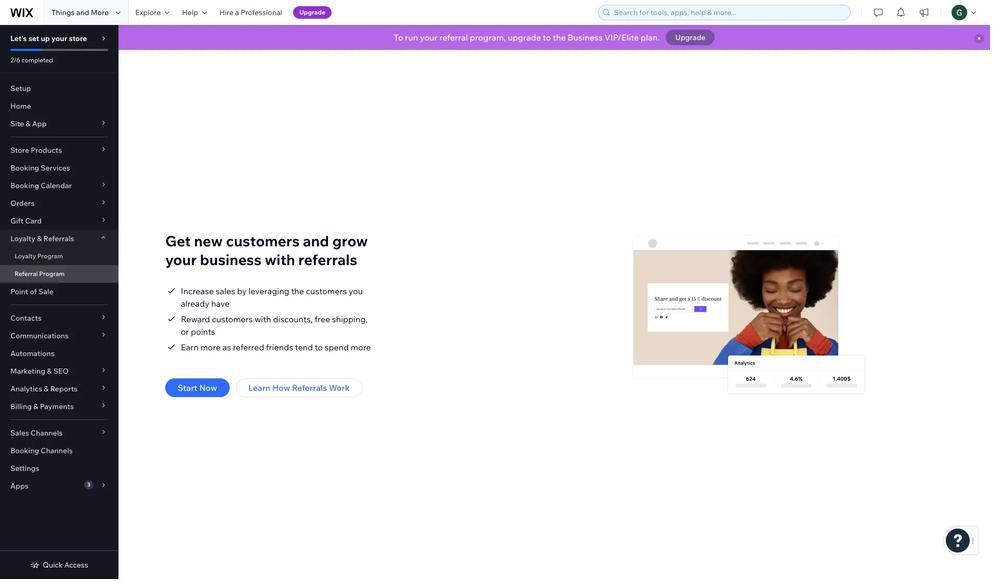 Task type: describe. For each thing, give the bounding box(es) containing it.
referrals for &
[[43, 234, 74, 243]]

loyalty for loyalty program
[[15, 252, 36, 260]]

loyalty program link
[[0, 248, 119, 265]]

store
[[10, 146, 29, 155]]

1 vertical spatial customers
[[306, 286, 347, 296]]

to inside increase sales by leveraging the customers you already have reward customers with discounts, free shipping, or points earn more as referred friends tend to spend more
[[315, 342, 323, 353]]

services
[[41, 163, 70, 173]]

loyalty & referrals button
[[0, 230, 119, 248]]

2 vertical spatial customers
[[212, 314, 253, 324]]

learn
[[248, 383, 271, 393]]

loyalty for loyalty & referrals
[[10, 234, 35, 243]]

billing & payments button
[[0, 398, 119, 415]]

2/6 completed
[[10, 56, 53, 64]]

tend
[[295, 342, 313, 353]]

referral program link
[[0, 265, 119, 283]]

grow
[[333, 232, 368, 250]]

orders
[[10, 199, 34, 208]]

channels for sales channels
[[31, 428, 63, 438]]

contacts
[[10, 314, 42, 323]]

up
[[41, 34, 50, 43]]

1 more from the left
[[200, 342, 221, 353]]

3
[[87, 482, 90, 488]]

gift card button
[[0, 212, 119, 230]]

referral
[[440, 32, 468, 43]]

point of sale link
[[0, 283, 119, 301]]

app
[[32, 119, 47, 128]]

how
[[272, 383, 290, 393]]

plan.
[[641, 32, 660, 43]]

by
[[237, 286, 247, 296]]

reports
[[50, 384, 78, 394]]

have
[[211, 298, 230, 309]]

billing & payments
[[10, 402, 74, 411]]

2 more from the left
[[351, 342, 371, 353]]

with inside increase sales by leveraging the customers you already have reward customers with discounts, free shipping, or points earn more as referred friends tend to spend more
[[255, 314, 271, 324]]

hire a professional
[[220, 8, 282, 17]]

store products
[[10, 146, 62, 155]]

business
[[568, 32, 603, 43]]

store products button
[[0, 141, 119, 159]]

billing
[[10, 402, 32, 411]]

completed
[[22, 56, 53, 64]]

spend
[[325, 342, 349, 353]]

& for site
[[26, 119, 30, 128]]

automations
[[10, 349, 55, 358]]

upgrade inside alert
[[676, 33, 706, 42]]

site & app
[[10, 119, 47, 128]]

home
[[10, 101, 31, 111]]

marketing & seo button
[[0, 362, 119, 380]]

site & app button
[[0, 115, 119, 133]]

sales
[[216, 286, 235, 296]]

products
[[31, 146, 62, 155]]

discounts,
[[273, 314, 313, 324]]

free
[[315, 314, 330, 324]]

loyalty & referrals
[[10, 234, 74, 243]]

booking channels link
[[0, 442, 119, 460]]

quick access button
[[30, 561, 88, 570]]

seo
[[53, 367, 69, 376]]

vip/elite
[[605, 32, 639, 43]]

set
[[28, 34, 39, 43]]

setup
[[10, 84, 31, 93]]

booking for booking channels
[[10, 446, 39, 456]]

your inside sidebar element
[[51, 34, 67, 43]]

booking for booking calendar
[[10, 181, 39, 190]]

home link
[[0, 97, 119, 115]]

contacts button
[[0, 309, 119, 327]]

things
[[51, 8, 75, 17]]

payments
[[40, 402, 74, 411]]

loyalty program
[[15, 252, 63, 260]]

marketing
[[10, 367, 45, 376]]

business
[[200, 251, 262, 269]]

already
[[181, 298, 210, 309]]

things and more
[[51, 8, 109, 17]]

more
[[91, 8, 109, 17]]

channels for booking channels
[[41, 446, 73, 456]]

hire a professional link
[[213, 0, 289, 25]]

shipping,
[[332, 314, 368, 324]]

access
[[64, 561, 88, 570]]

your inside get new customers and grow your business with referrals
[[165, 251, 197, 269]]

to run your referral program, upgrade to the business vip/elite plan. alert
[[119, 25, 991, 50]]

learn how referrals work link
[[236, 379, 362, 397]]

friends
[[266, 342, 293, 353]]

program for loyalty program
[[37, 252, 63, 260]]

customers inside get new customers and grow your business with referrals
[[226, 232, 300, 250]]

your inside alert
[[420, 32, 438, 43]]

new
[[194, 232, 223, 250]]

points
[[191, 327, 215, 337]]



Task type: vqa. For each thing, say whether or not it's contained in the screenshot.
BILLING
yes



Task type: locate. For each thing, give the bounding box(es) containing it.
get
[[165, 232, 191, 250]]

the
[[553, 32, 566, 43], [291, 286, 304, 296]]

0 vertical spatial customers
[[226, 232, 300, 250]]

& right billing
[[33, 402, 38, 411]]

& up the loyalty program
[[37, 234, 42, 243]]

& left seo
[[47, 367, 52, 376]]

booking
[[10, 163, 39, 173], [10, 181, 39, 190], [10, 446, 39, 456]]

0 vertical spatial with
[[265, 251, 295, 269]]

booking up settings
[[10, 446, 39, 456]]

referrals right how
[[292, 383, 327, 393]]

1 vertical spatial the
[[291, 286, 304, 296]]

to
[[394, 32, 403, 43]]

get new customers and grow your business with referrals
[[165, 232, 368, 269]]

booking calendar button
[[0, 177, 119, 194]]

& for billing
[[33, 402, 38, 411]]

customers up free
[[306, 286, 347, 296]]

more
[[200, 342, 221, 353], [351, 342, 371, 353]]

& inside analytics & reports popup button
[[44, 384, 49, 394]]

1 horizontal spatial your
[[165, 251, 197, 269]]

gift
[[10, 216, 23, 226]]

loyalty up referral
[[15, 252, 36, 260]]

analytics & reports button
[[0, 380, 119, 398]]

analytics
[[10, 384, 42, 394]]

sidebar element
[[0, 25, 119, 579]]

1 horizontal spatial to
[[543, 32, 551, 43]]

with down leveraging
[[255, 314, 271, 324]]

0 vertical spatial loyalty
[[10, 234, 35, 243]]

point of sale
[[10, 287, 53, 296]]

loyalty inside loyalty & referrals dropdown button
[[10, 234, 35, 243]]

2 booking from the top
[[10, 181, 39, 190]]

work
[[329, 383, 350, 393]]

&
[[26, 119, 30, 128], [37, 234, 42, 243], [47, 367, 52, 376], [44, 384, 49, 394], [33, 402, 38, 411]]

0 horizontal spatial upgrade
[[299, 8, 326, 16]]

earn
[[181, 342, 199, 353]]

to right the tend
[[315, 342, 323, 353]]

booking up orders
[[10, 181, 39, 190]]

sales channels button
[[0, 424, 119, 442]]

1 vertical spatial with
[[255, 314, 271, 324]]

referrals down gift card popup button on the left of the page
[[43, 234, 74, 243]]

0 vertical spatial upgrade button
[[293, 6, 332, 19]]

let's
[[10, 34, 27, 43]]

upgrade right plan.
[[676, 33, 706, 42]]

help
[[182, 8, 198, 17]]

and up referrals
[[303, 232, 329, 250]]

& for loyalty
[[37, 234, 42, 243]]

a
[[235, 8, 239, 17]]

upgrade button
[[293, 6, 332, 19], [666, 30, 715, 45]]

store
[[69, 34, 87, 43]]

leveraging
[[249, 286, 289, 296]]

and inside get new customers and grow your business with referrals
[[303, 232, 329, 250]]

to
[[543, 32, 551, 43], [315, 342, 323, 353]]

1 horizontal spatial more
[[351, 342, 371, 353]]

0 vertical spatial upgrade
[[299, 8, 326, 16]]

apps
[[10, 482, 28, 491]]

0 horizontal spatial and
[[76, 8, 89, 17]]

communications button
[[0, 327, 119, 345]]

loyalty down gift card
[[10, 234, 35, 243]]

loyalty inside loyalty program "link"
[[15, 252, 36, 260]]

program inside loyalty program "link"
[[37, 252, 63, 260]]

your
[[420, 32, 438, 43], [51, 34, 67, 43], [165, 251, 197, 269]]

point
[[10, 287, 28, 296]]

your right run
[[420, 32, 438, 43]]

sales channels
[[10, 428, 63, 438]]

1 horizontal spatial and
[[303, 232, 329, 250]]

and left more on the left top
[[76, 8, 89, 17]]

upgrade
[[508, 32, 541, 43]]

3 booking from the top
[[10, 446, 39, 456]]

& inside billing & payments popup button
[[33, 402, 38, 411]]

upgrade right the professional
[[299, 8, 326, 16]]

program up sale
[[39, 270, 65, 278]]

0 vertical spatial program
[[37, 252, 63, 260]]

upgrade button inside alert
[[666, 30, 715, 45]]

1 vertical spatial and
[[303, 232, 329, 250]]

1 vertical spatial to
[[315, 342, 323, 353]]

more left as
[[200, 342, 221, 353]]

upgrade button right the professional
[[293, 6, 332, 19]]

booking down store
[[10, 163, 39, 173]]

1 horizontal spatial upgrade
[[676, 33, 706, 42]]

0 horizontal spatial more
[[200, 342, 221, 353]]

0 vertical spatial channels
[[31, 428, 63, 438]]

your right up
[[51, 34, 67, 43]]

referrals
[[299, 251, 357, 269]]

reward
[[181, 314, 210, 324]]

channels down sales channels dropdown button
[[41, 446, 73, 456]]

2/6
[[10, 56, 20, 64]]

site
[[10, 119, 24, 128]]

channels inside dropdown button
[[31, 428, 63, 438]]

the inside increase sales by leveraging the customers you already have reward customers with discounts, free shipping, or points earn more as referred friends tend to spend more
[[291, 286, 304, 296]]

0 horizontal spatial referrals
[[43, 234, 74, 243]]

the up the discounts,
[[291, 286, 304, 296]]

booking inside popup button
[[10, 181, 39, 190]]

1 horizontal spatial referrals
[[292, 383, 327, 393]]

booking for booking services
[[10, 163, 39, 173]]

& left reports
[[44, 384, 49, 394]]

1 vertical spatial loyalty
[[15, 252, 36, 260]]

of
[[30, 287, 37, 296]]

upgrade
[[299, 8, 326, 16], [676, 33, 706, 42]]

increase sales by leveraging the customers you already have reward customers with discounts, free shipping, or points earn more as referred friends tend to spend more
[[181, 286, 371, 353]]

increase
[[181, 286, 214, 296]]

2 vertical spatial booking
[[10, 446, 39, 456]]

2 horizontal spatial your
[[420, 32, 438, 43]]

with
[[265, 251, 295, 269], [255, 314, 271, 324]]

communications
[[10, 331, 69, 341]]

booking services
[[10, 163, 70, 173]]

professional
[[241, 8, 282, 17]]

1 horizontal spatial upgrade button
[[666, 30, 715, 45]]

& inside loyalty & referrals dropdown button
[[37, 234, 42, 243]]

calendar
[[41, 181, 72, 190]]

0 horizontal spatial your
[[51, 34, 67, 43]]

orders button
[[0, 194, 119, 212]]

0 horizontal spatial upgrade button
[[293, 6, 332, 19]]

0 horizontal spatial the
[[291, 286, 304, 296]]

as
[[223, 342, 231, 353]]

program inside referral program link
[[39, 270, 65, 278]]

program down loyalty & referrals
[[37, 252, 63, 260]]

referral
[[15, 270, 38, 278]]

help button
[[176, 0, 213, 25]]

referrals for how
[[292, 383, 327, 393]]

booking services link
[[0, 159, 119, 177]]

referral program
[[15, 270, 65, 278]]

analytics & reports
[[10, 384, 78, 394]]

program for referral program
[[39, 270, 65, 278]]

1 vertical spatial referrals
[[292, 383, 327, 393]]

now
[[199, 383, 217, 393]]

channels up booking channels on the bottom of the page
[[31, 428, 63, 438]]

& inside "marketing & seo" popup button
[[47, 367, 52, 376]]

loyalty
[[10, 234, 35, 243], [15, 252, 36, 260]]

learn how referrals work
[[248, 383, 350, 393]]

the left business
[[553, 32, 566, 43]]

0 vertical spatial referrals
[[43, 234, 74, 243]]

& for marketing
[[47, 367, 52, 376]]

1 vertical spatial channels
[[41, 446, 73, 456]]

automations link
[[0, 345, 119, 362]]

1 booking from the top
[[10, 163, 39, 173]]

0 vertical spatial to
[[543, 32, 551, 43]]

run
[[405, 32, 418, 43]]

your down get
[[165, 251, 197, 269]]

the inside alert
[[553, 32, 566, 43]]

gift card
[[10, 216, 42, 226]]

more right spend
[[351, 342, 371, 353]]

sales
[[10, 428, 29, 438]]

to right upgrade on the top
[[543, 32, 551, 43]]

booking calendar
[[10, 181, 72, 190]]

start now button
[[165, 379, 230, 397]]

customers up business
[[226, 232, 300, 250]]

referrals inside dropdown button
[[43, 234, 74, 243]]

and
[[76, 8, 89, 17], [303, 232, 329, 250]]

1 vertical spatial upgrade button
[[666, 30, 715, 45]]

setup link
[[0, 80, 119, 97]]

card
[[25, 216, 42, 226]]

& right site
[[26, 119, 30, 128]]

0 vertical spatial booking
[[10, 163, 39, 173]]

& inside "site & app" "dropdown button"
[[26, 119, 30, 128]]

& for analytics
[[44, 384, 49, 394]]

booking channels
[[10, 446, 73, 456]]

explore
[[135, 8, 161, 17]]

quick access
[[43, 561, 88, 570]]

upgrade button right plan.
[[666, 30, 715, 45]]

with inside get new customers and grow your business with referrals
[[265, 251, 295, 269]]

1 vertical spatial booking
[[10, 181, 39, 190]]

with up leveraging
[[265, 251, 295, 269]]

0 vertical spatial and
[[76, 8, 89, 17]]

to inside alert
[[543, 32, 551, 43]]

Search for tools, apps, help & more... field
[[611, 5, 848, 20]]

settings link
[[0, 460, 119, 477]]

0 horizontal spatial to
[[315, 342, 323, 353]]

quick
[[43, 561, 63, 570]]

1 horizontal spatial the
[[553, 32, 566, 43]]

0 vertical spatial the
[[553, 32, 566, 43]]

1 vertical spatial upgrade
[[676, 33, 706, 42]]

program,
[[470, 32, 506, 43]]

1 vertical spatial program
[[39, 270, 65, 278]]

customers down have
[[212, 314, 253, 324]]



